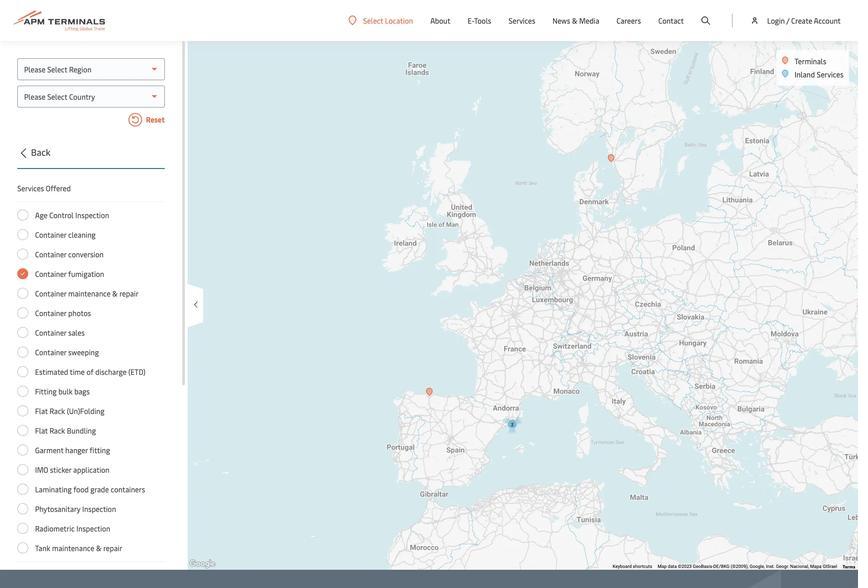 Task type: describe. For each thing, give the bounding box(es) containing it.
time
[[70, 367, 85, 377]]

container sales
[[35, 328, 85, 338]]

back button
[[15, 145, 165, 169]]

2
[[511, 422, 514, 427]]

keyboard
[[613, 564, 632, 569]]

Garment hanger fitting radio
[[17, 445, 28, 456]]

imo sticker application
[[35, 465, 110, 475]]

terms
[[843, 564, 856, 570]]

terminals
[[795, 56, 827, 66]]

container for container sales
[[35, 328, 67, 338]]

careers button
[[617, 0, 641, 41]]

contact
[[659, 15, 684, 26]]

Container sales radio
[[17, 327, 28, 338]]

estimated
[[35, 367, 68, 377]]

container cleaning
[[35, 230, 96, 240]]

repair for tank maintenance & repair
[[103, 543, 122, 553]]

Laminating food grade containers radio
[[17, 484, 28, 495]]

maintenance for container
[[68, 288, 111, 299]]

Container sweeping radio
[[17, 347, 28, 358]]

login / create account link
[[751, 0, 841, 41]]

reset
[[144, 114, 165, 124]]

create
[[792, 15, 813, 26]]

1 vertical spatial services
[[817, 69, 844, 79]]

de/bkg
[[714, 564, 730, 569]]

food
[[73, 484, 89, 494]]

data
[[668, 564, 677, 569]]

services button
[[509, 0, 536, 41]]

account
[[814, 15, 841, 26]]

Estimated time of discharge (ETD) radio
[[17, 366, 28, 377]]

keyboard shortcuts button
[[613, 564, 653, 570]]

containers
[[111, 484, 145, 494]]

nacional,
[[791, 564, 810, 569]]

/
[[787, 15, 790, 26]]

container for container photos
[[35, 308, 67, 318]]

google,
[[750, 564, 765, 569]]

container fumigation
[[35, 269, 104, 279]]

container maintenance & repair
[[35, 288, 139, 299]]

radiometric
[[35, 524, 75, 534]]

container for container sweeping
[[35, 347, 67, 357]]

flat for flat rack bundling
[[35, 426, 48, 436]]

Age Control Inspection radio
[[17, 210, 28, 221]]

mapa
[[811, 564, 822, 569]]

phytosanitary inspection
[[35, 504, 116, 514]]

services offered
[[17, 183, 71, 193]]

geobasis-
[[693, 564, 714, 569]]

services for services
[[509, 15, 536, 26]]

cleaning
[[68, 230, 96, 240]]

conversion
[[68, 249, 104, 259]]

garment hanger fitting
[[35, 445, 110, 455]]

flat rack  (un)folding
[[35, 406, 104, 416]]

IMO sticker application radio
[[17, 464, 28, 475]]

about
[[431, 15, 451, 26]]

age
[[35, 210, 48, 220]]

inst.
[[767, 564, 775, 569]]

garment
[[35, 445, 64, 455]]

container for container conversion
[[35, 249, 67, 259]]

e-tools
[[468, 15, 492, 26]]

media
[[580, 15, 600, 26]]

flat rack bundling
[[35, 426, 96, 436]]

container sweeping
[[35, 347, 99, 357]]

of
[[87, 367, 94, 377]]

fitting
[[35, 386, 57, 397]]

container for container cleaning
[[35, 230, 67, 240]]

Container maintenance & repair radio
[[17, 288, 28, 299]]

e-tools button
[[468, 0, 492, 41]]

keyboard shortcuts
[[613, 564, 653, 569]]

radiometric inspection
[[35, 524, 110, 534]]

fumigation
[[68, 269, 104, 279]]

contact button
[[659, 0, 684, 41]]

laminating food grade containers
[[35, 484, 145, 494]]



Task type: locate. For each thing, give the bounding box(es) containing it.
inland services
[[795, 69, 844, 79]]

1 vertical spatial flat
[[35, 426, 48, 436]]

laminating
[[35, 484, 72, 494]]

inspection for phytosanitary inspection
[[82, 504, 116, 514]]

2 flat from the top
[[35, 426, 48, 436]]

rack for (un)folding
[[50, 406, 65, 416]]

rack for bundling
[[50, 426, 65, 436]]

& for container maintenance & repair
[[112, 288, 118, 299]]

(©2009),
[[731, 564, 749, 569]]

Radiometric Inspection radio
[[17, 523, 28, 534]]

3 container from the top
[[35, 269, 67, 279]]

login
[[768, 15, 785, 26]]

&
[[572, 15, 578, 26], [112, 288, 118, 299], [96, 543, 102, 553]]

repair for container maintenance & repair
[[119, 288, 139, 299]]

1 vertical spatial repair
[[103, 543, 122, 553]]

2 horizontal spatial services
[[817, 69, 844, 79]]

0 horizontal spatial services
[[17, 183, 44, 193]]

Container conversion radio
[[17, 249, 28, 260]]

login / create account
[[768, 15, 841, 26]]

Tank maintenance & repair radio
[[17, 543, 28, 554]]

1 horizontal spatial &
[[112, 288, 118, 299]]

location
[[385, 15, 413, 25]]

estimated time of discharge (etd)
[[35, 367, 146, 377]]

hanger
[[65, 445, 88, 455]]

select location
[[363, 15, 413, 25]]

1 vertical spatial inspection
[[82, 504, 116, 514]]

services for services offered
[[17, 183, 44, 193]]

inspection up cleaning
[[75, 210, 109, 220]]

sweeping
[[68, 347, 99, 357]]

fitting
[[90, 445, 110, 455]]

tank
[[35, 543, 50, 553]]

2 horizontal spatial &
[[572, 15, 578, 26]]

container down container cleaning
[[35, 249, 67, 259]]

container for container maintenance & repair
[[35, 288, 67, 299]]

careers
[[617, 15, 641, 26]]

5 container from the top
[[35, 308, 67, 318]]

maintenance
[[68, 288, 111, 299], [52, 543, 94, 553]]

inland
[[795, 69, 816, 79]]

google image
[[187, 558, 217, 570]]

fitting bulk bags
[[35, 386, 90, 397]]

& for tank maintenance & repair
[[96, 543, 102, 553]]

shortcuts
[[633, 564, 653, 569]]

1 vertical spatial rack
[[50, 426, 65, 436]]

e-
[[468, 15, 474, 26]]

1 container from the top
[[35, 230, 67, 240]]

rack up garment on the bottom
[[50, 426, 65, 436]]

age control inspection
[[35, 210, 109, 220]]

2 vertical spatial inspection
[[76, 524, 110, 534]]

rack down fitting bulk bags
[[50, 406, 65, 416]]

imo
[[35, 465, 48, 475]]

tank maintenance & repair
[[35, 543, 122, 553]]

©2023
[[678, 564, 692, 569]]

map data ©2023 geobasis-de/bkg (©2009), google, inst. geogr. nacional, mapa gisrael
[[658, 564, 838, 569]]

Fitting bulk bags radio
[[17, 386, 28, 397]]

container down age
[[35, 230, 67, 240]]

inspection down 'grade'
[[82, 504, 116, 514]]

bags
[[74, 386, 90, 397]]

phytosanitary
[[35, 504, 80, 514]]

services down terminals
[[817, 69, 844, 79]]

container down container photos
[[35, 328, 67, 338]]

select location button
[[349, 15, 413, 25]]

offered
[[46, 183, 71, 193]]

2 vertical spatial &
[[96, 543, 102, 553]]

services left offered at the left top of page
[[17, 183, 44, 193]]

container up container photos
[[35, 288, 67, 299]]

map region
[[140, 0, 859, 588]]

container for container fumigation
[[35, 269, 67, 279]]

repair
[[119, 288, 139, 299], [103, 543, 122, 553]]

map
[[658, 564, 667, 569]]

Container photos radio
[[17, 308, 28, 319]]

1 rack from the top
[[50, 406, 65, 416]]

discharge
[[95, 367, 127, 377]]

rack
[[50, 406, 65, 416], [50, 426, 65, 436]]

0 horizontal spatial &
[[96, 543, 102, 553]]

maintenance for tank
[[52, 543, 94, 553]]

gisrael
[[823, 564, 838, 569]]

news & media
[[553, 15, 600, 26]]

control
[[49, 210, 74, 220]]

services
[[509, 15, 536, 26], [817, 69, 844, 79], [17, 183, 44, 193]]

container down container conversion
[[35, 269, 67, 279]]

0 vertical spatial repair
[[119, 288, 139, 299]]

tools
[[474, 15, 492, 26]]

4 container from the top
[[35, 288, 67, 299]]

1 vertical spatial maintenance
[[52, 543, 94, 553]]

(etd)
[[128, 367, 146, 377]]

Phytosanitary Inspection radio
[[17, 504, 28, 515]]

7 container from the top
[[35, 347, 67, 357]]

about button
[[431, 0, 451, 41]]

Flat Rack  (Un)Folding radio
[[17, 406, 28, 417]]

news
[[553, 15, 571, 26]]

sticker
[[50, 465, 72, 475]]

bundling
[[67, 426, 96, 436]]

container up the estimated
[[35, 347, 67, 357]]

maintenance down radiometric inspection
[[52, 543, 94, 553]]

news & media button
[[553, 0, 600, 41]]

0 vertical spatial &
[[572, 15, 578, 26]]

0 vertical spatial maintenance
[[68, 288, 111, 299]]

maintenance down fumigation
[[68, 288, 111, 299]]

flat for flat rack  (un)folding
[[35, 406, 48, 416]]

2 rack from the top
[[50, 426, 65, 436]]

geogr.
[[776, 564, 790, 569]]

(un)folding
[[67, 406, 104, 416]]

1 flat from the top
[[35, 406, 48, 416]]

application
[[73, 465, 110, 475]]

container conversion
[[35, 249, 104, 259]]

inspection up tank maintenance & repair
[[76, 524, 110, 534]]

Container fumigation radio
[[17, 268, 28, 279]]

sales
[[68, 328, 85, 338]]

0 vertical spatial rack
[[50, 406, 65, 416]]

inspection
[[75, 210, 109, 220], [82, 504, 116, 514], [76, 524, 110, 534]]

6 container from the top
[[35, 328, 67, 338]]

select
[[363, 15, 383, 25]]

Flat Rack Bundling radio
[[17, 425, 28, 436]]

services right the tools
[[509, 15, 536, 26]]

flat right 'flat rack bundling' "radio"
[[35, 426, 48, 436]]

container up "container sales"
[[35, 308, 67, 318]]

2 vertical spatial services
[[17, 183, 44, 193]]

1 vertical spatial &
[[112, 288, 118, 299]]

2 container from the top
[[35, 249, 67, 259]]

bulk
[[58, 386, 73, 397]]

0 vertical spatial flat
[[35, 406, 48, 416]]

back
[[31, 146, 51, 158]]

0 vertical spatial services
[[509, 15, 536, 26]]

flat
[[35, 406, 48, 416], [35, 426, 48, 436]]

Container cleaning radio
[[17, 229, 28, 240]]

terms link
[[843, 564, 856, 570]]

inspection for radiometric inspection
[[76, 524, 110, 534]]

0 vertical spatial inspection
[[75, 210, 109, 220]]

container photos
[[35, 308, 91, 318]]

photos
[[68, 308, 91, 318]]

flat right flat rack  (un)folding option
[[35, 406, 48, 416]]

1 horizontal spatial services
[[509, 15, 536, 26]]

grade
[[90, 484, 109, 494]]

reset button
[[17, 113, 165, 129]]

& inside dropdown button
[[572, 15, 578, 26]]



Task type: vqa. For each thing, say whether or not it's contained in the screenshot.
more
no



